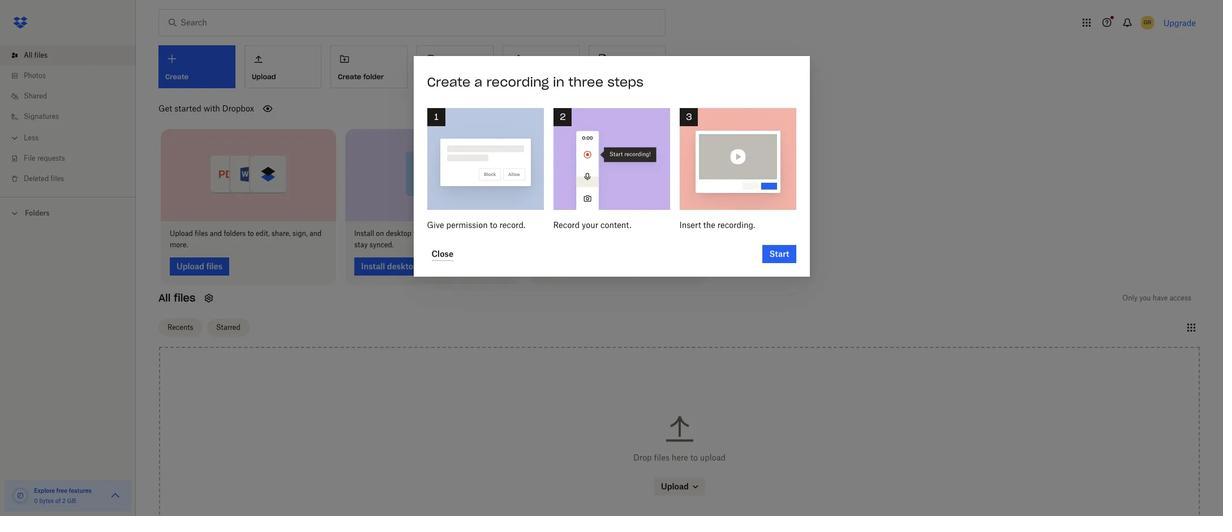 Task type: describe. For each thing, give the bounding box(es) containing it.
share,
[[272, 229, 291, 237]]

get signatures button
[[589, 45, 666, 88]]

only you have access
[[1123, 293, 1191, 302]]

upload
[[170, 229, 193, 237]]

files left "here"
[[654, 453, 670, 463]]

steps
[[607, 74, 643, 90]]

and inside install on desktop to work on files offline and stay synced.
[[486, 229, 498, 237]]

quota usage element
[[11, 487, 29, 505]]

all files list item
[[0, 45, 136, 66]]

dropbox image
[[9, 11, 32, 34]]

view
[[676, 229, 691, 237]]

with for started
[[204, 104, 220, 113]]

and inside share files with anyone and control edit or view access.
[[616, 229, 628, 237]]

folder
[[363, 72, 384, 81]]

create for create a recording in three steps
[[427, 74, 470, 90]]

desktop
[[386, 229, 411, 237]]

to inside install on desktop to work on files offline and stay synced.
[[413, 229, 420, 237]]

files inside share files with anyone and control edit or view access.
[[560, 229, 573, 237]]

dropbox
[[222, 104, 254, 113]]

starred button
[[207, 319, 249, 337]]

shared
[[24, 92, 47, 100]]

drop
[[633, 453, 652, 463]]

1 horizontal spatial all files
[[158, 291, 195, 304]]

edit
[[654, 229, 666, 237]]

record.
[[499, 220, 525, 230]]

share
[[539, 229, 558, 237]]

starred
[[216, 323, 240, 332]]

all inside list item
[[24, 51, 32, 59]]

give permission to record.
[[427, 220, 525, 230]]

start button
[[763, 245, 796, 263]]

install
[[354, 229, 374, 237]]

signatures
[[610, 72, 647, 81]]

close
[[432, 249, 453, 258]]

file
[[24, 154, 35, 162]]

anyone
[[591, 229, 614, 237]]

insert the recording.
[[679, 220, 755, 230]]

recents
[[168, 323, 193, 332]]

your
[[582, 220, 598, 230]]

2
[[62, 497, 66, 504]]

get for get signatures
[[596, 72, 608, 81]]

signatures link
[[9, 106, 136, 127]]

files right the deleted
[[51, 174, 64, 183]]

upload
[[700, 453, 726, 463]]

insert
[[679, 220, 701, 230]]

in
[[553, 74, 564, 90]]

offline
[[464, 229, 484, 237]]

explore
[[34, 487, 55, 494]]

file requests link
[[9, 148, 136, 169]]

free
[[56, 487, 67, 494]]

recents button
[[158, 319, 202, 337]]

edit
[[510, 72, 523, 81]]

control
[[630, 229, 652, 237]]

less
[[24, 134, 39, 142]]

1 vertical spatial all
[[158, 291, 171, 304]]

of
[[55, 497, 61, 504]]

create folder button
[[331, 45, 407, 88]]

pdf
[[525, 72, 538, 81]]

here
[[672, 453, 688, 463]]

get signatures
[[596, 72, 647, 81]]

get started with dropbox
[[158, 104, 254, 113]]

create a recording in three steps
[[427, 74, 643, 90]]

all files inside list item
[[24, 51, 48, 59]]

upload files and folders to edit, share, sign, and more.
[[170, 229, 322, 249]]

file requests
[[24, 154, 65, 162]]

record for record your content.
[[553, 220, 580, 230]]

three
[[568, 74, 603, 90]]

all files link
[[9, 45, 136, 66]]

access.
[[539, 240, 562, 249]]



Task type: locate. For each thing, give the bounding box(es) containing it.
recording
[[486, 74, 549, 90]]

files inside install on desktop to work on files offline and stay synced.
[[449, 229, 462, 237]]

1 vertical spatial record
[[553, 220, 580, 230]]

all
[[24, 51, 32, 59], [158, 291, 171, 304]]

sign,
[[293, 229, 308, 237]]

4 and from the left
[[616, 229, 628, 237]]

1 horizontal spatial with
[[575, 229, 589, 237]]

with inside share files with anyone and control edit or view access.
[[575, 229, 589, 237]]

0 vertical spatial get
[[596, 72, 608, 81]]

less image
[[9, 132, 20, 144]]

get for get started with dropbox
[[158, 104, 172, 113]]

0 vertical spatial record
[[424, 72, 449, 81]]

create left folder
[[338, 72, 361, 81]]

stay
[[354, 240, 368, 249]]

with left the anyone
[[575, 229, 589, 237]]

1 on from the left
[[376, 229, 384, 237]]

all files
[[24, 51, 48, 59], [158, 291, 195, 304]]

deleted files
[[24, 174, 64, 183]]

folders
[[224, 229, 246, 237]]

record left 'your'
[[553, 220, 580, 230]]

upgrade link
[[1163, 18, 1196, 27]]

gb
[[67, 497, 76, 504]]

record inside button
[[424, 72, 449, 81]]

and right sign,
[[310, 229, 322, 237]]

0 vertical spatial with
[[204, 104, 220, 113]]

edit pdf
[[510, 72, 538, 81]]

with right started
[[204, 104, 220, 113]]

list
[[0, 38, 136, 197]]

3 and from the left
[[486, 229, 498, 237]]

close button
[[432, 247, 453, 261]]

and
[[210, 229, 222, 237], [310, 229, 322, 237], [486, 229, 498, 237], [616, 229, 628, 237]]

all up photos
[[24, 51, 32, 59]]

synced.
[[370, 240, 394, 249]]

files right upload
[[195, 229, 208, 237]]

2 and from the left
[[310, 229, 322, 237]]

create
[[338, 72, 361, 81], [427, 74, 470, 90]]

features
[[69, 487, 92, 494]]

get inside button
[[596, 72, 608, 81]]

and right offline
[[486, 229, 498, 237]]

1 horizontal spatial all
[[158, 291, 171, 304]]

with
[[204, 104, 220, 113], [575, 229, 589, 237]]

on right work
[[439, 229, 447, 237]]

0 vertical spatial all files
[[24, 51, 48, 59]]

on up synced.
[[376, 229, 384, 237]]

and left the control
[[616, 229, 628, 237]]

0 horizontal spatial create
[[338, 72, 361, 81]]

folders
[[25, 209, 50, 217]]

all files up photos
[[24, 51, 48, 59]]

0 horizontal spatial all
[[24, 51, 32, 59]]

1 vertical spatial get
[[158, 104, 172, 113]]

record left a
[[424, 72, 449, 81]]

files up photos
[[34, 51, 48, 59]]

list containing all files
[[0, 38, 136, 197]]

create a recording in three steps dialog
[[413, 56, 810, 277]]

record your content.
[[553, 220, 631, 230]]

deleted
[[24, 174, 49, 183]]

the
[[703, 220, 715, 230]]

record
[[424, 72, 449, 81], [553, 220, 580, 230]]

started
[[174, 104, 201, 113]]

1 horizontal spatial create
[[427, 74, 470, 90]]

1 vertical spatial with
[[575, 229, 589, 237]]

1 horizontal spatial record
[[553, 220, 580, 230]]

to left record. on the top left of page
[[490, 220, 497, 230]]

explore free features 0 bytes of 2 gb
[[34, 487, 92, 504]]

folders button
[[0, 204, 136, 221]]

permission
[[446, 220, 488, 230]]

to inside create a recording in three steps dialog
[[490, 220, 497, 230]]

share files with anyone and control edit or view access.
[[539, 229, 691, 249]]

create left a
[[427, 74, 470, 90]]

0 horizontal spatial record
[[424, 72, 449, 81]]

you
[[1139, 293, 1151, 302]]

and left folders
[[210, 229, 222, 237]]

record for record
[[424, 72, 449, 81]]

1 vertical spatial all files
[[158, 291, 195, 304]]

more.
[[170, 240, 188, 249]]

0 horizontal spatial all files
[[24, 51, 48, 59]]

on
[[376, 229, 384, 237], [439, 229, 447, 237]]

give
[[427, 220, 444, 230]]

bytes
[[39, 497, 54, 504]]

files inside upload files and folders to edit, share, sign, and more.
[[195, 229, 208, 237]]

files inside list item
[[34, 51, 48, 59]]

2 on from the left
[[439, 229, 447, 237]]

create inside 'create folder' button
[[338, 72, 361, 81]]

drop files here to upload
[[633, 453, 726, 463]]

0 horizontal spatial with
[[204, 104, 220, 113]]

start
[[769, 249, 789, 259]]

get left started
[[158, 104, 172, 113]]

edit pdf button
[[503, 45, 580, 88]]

photos
[[24, 71, 46, 80]]

signatures
[[24, 112, 59, 121]]

create folder
[[338, 72, 384, 81]]

create for create folder
[[338, 72, 361, 81]]

files right "share"
[[560, 229, 573, 237]]

files
[[34, 51, 48, 59], [51, 174, 64, 183], [195, 229, 208, 237], [449, 229, 462, 237], [560, 229, 573, 237], [174, 291, 195, 304], [654, 453, 670, 463]]

deleted files link
[[9, 169, 136, 189]]

get left the signatures
[[596, 72, 608, 81]]

0 horizontal spatial get
[[158, 104, 172, 113]]

all files up recents at the bottom of the page
[[158, 291, 195, 304]]

1 horizontal spatial on
[[439, 229, 447, 237]]

a
[[474, 74, 482, 90]]

0 vertical spatial all
[[24, 51, 32, 59]]

access
[[1170, 293, 1191, 302]]

edit,
[[256, 229, 270, 237]]

to left work
[[413, 229, 420, 237]]

photos link
[[9, 66, 136, 86]]

upgrade
[[1163, 18, 1196, 27]]

to left edit,
[[248, 229, 254, 237]]

shared link
[[9, 86, 136, 106]]

with for files
[[575, 229, 589, 237]]

files up recents at the bottom of the page
[[174, 291, 195, 304]]

to right "here"
[[690, 453, 698, 463]]

to
[[490, 220, 497, 230], [248, 229, 254, 237], [413, 229, 420, 237], [690, 453, 698, 463]]

0
[[34, 497, 38, 504]]

record button
[[417, 45, 494, 88]]

content.
[[600, 220, 631, 230]]

create inside create a recording in three steps dialog
[[427, 74, 470, 90]]

record inside dialog
[[553, 220, 580, 230]]

install on desktop to work on files offline and stay synced.
[[354, 229, 498, 249]]

0 horizontal spatial on
[[376, 229, 384, 237]]

all up recents at the bottom of the page
[[158, 291, 171, 304]]

1 horizontal spatial get
[[596, 72, 608, 81]]

files left offline
[[449, 229, 462, 237]]

have
[[1153, 293, 1168, 302]]

work
[[421, 229, 437, 237]]

recording.
[[717, 220, 755, 230]]

1 and from the left
[[210, 229, 222, 237]]

or
[[668, 229, 675, 237]]

only
[[1123, 293, 1138, 302]]

requests
[[37, 154, 65, 162]]

to inside upload files and folders to edit, share, sign, and more.
[[248, 229, 254, 237]]



Task type: vqa. For each thing, say whether or not it's contained in the screenshot.
middle Folder1
no



